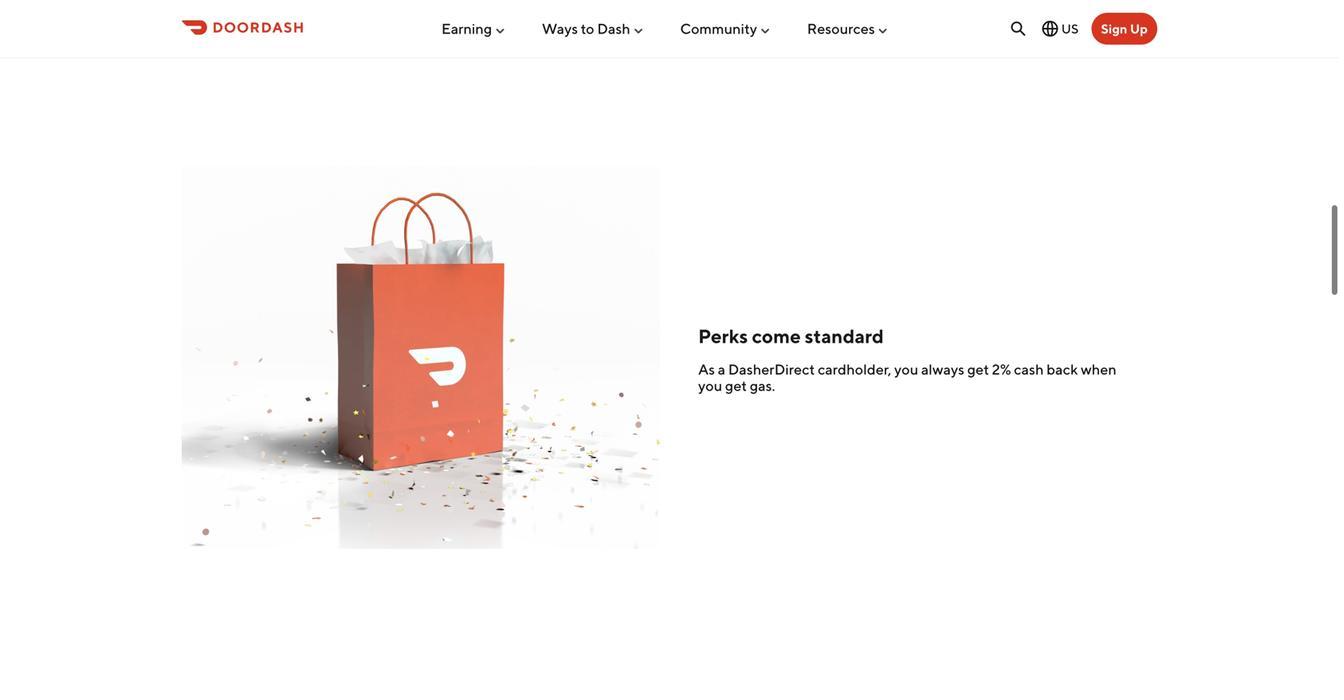 Task type: describe. For each thing, give the bounding box(es) containing it.
dx dasher direct rewards image
[[182, 139, 660, 567]]

gas.
[[750, 372, 775, 389]]

1 horizontal spatial you
[[894, 356, 919, 373]]

as
[[698, 356, 715, 373]]

ways to dash
[[542, 20, 630, 37]]

dasherdirect
[[728, 356, 815, 373]]

cardholder,
[[818, 356, 892, 373]]

earning link
[[442, 14, 506, 44]]

when
[[1081, 356, 1117, 373]]

sign up button
[[1092, 13, 1158, 45]]

to
[[581, 20, 594, 37]]

standard
[[805, 320, 884, 343]]

dx dasher direct cash image
[[679, 0, 1158, 54]]

always
[[921, 356, 965, 373]]

us
[[1062, 21, 1079, 36]]

perks come standard
[[698, 320, 884, 343]]

a
[[718, 356, 725, 373]]

cash
[[1014, 356, 1044, 373]]

community
[[680, 20, 757, 37]]

ways to dash link
[[542, 14, 645, 44]]

community link
[[680, 14, 772, 44]]



Task type: vqa. For each thing, say whether or not it's contained in the screenshot.
'Learn More'
no



Task type: locate. For each thing, give the bounding box(es) containing it.
globe line image
[[1041, 19, 1060, 38]]

resources
[[807, 20, 875, 37]]

resources link
[[807, 14, 889, 44]]

back
[[1047, 356, 1078, 373]]

1 horizontal spatial get
[[968, 356, 989, 373]]

ways
[[542, 20, 578, 37]]

0 horizontal spatial get
[[725, 372, 747, 389]]

come
[[752, 320, 801, 343]]

get left gas.
[[725, 372, 747, 389]]

2%
[[992, 356, 1011, 373]]

as a dasherdirect cardholder, you always get 2% cash back when you get gas.
[[698, 356, 1117, 389]]

sign up
[[1101, 21, 1148, 36]]

up
[[1130, 21, 1148, 36]]

earning
[[442, 20, 492, 37]]

get left 2%
[[968, 356, 989, 373]]

sign
[[1101, 21, 1128, 36]]

you down 'perks'
[[698, 372, 722, 389]]

perks
[[698, 320, 748, 343]]

get
[[968, 356, 989, 373], [725, 372, 747, 389]]

0 horizontal spatial you
[[698, 372, 722, 389]]

you left 'always'
[[894, 356, 919, 373]]

dash
[[597, 20, 630, 37]]

you
[[894, 356, 919, 373], [698, 372, 722, 389]]



